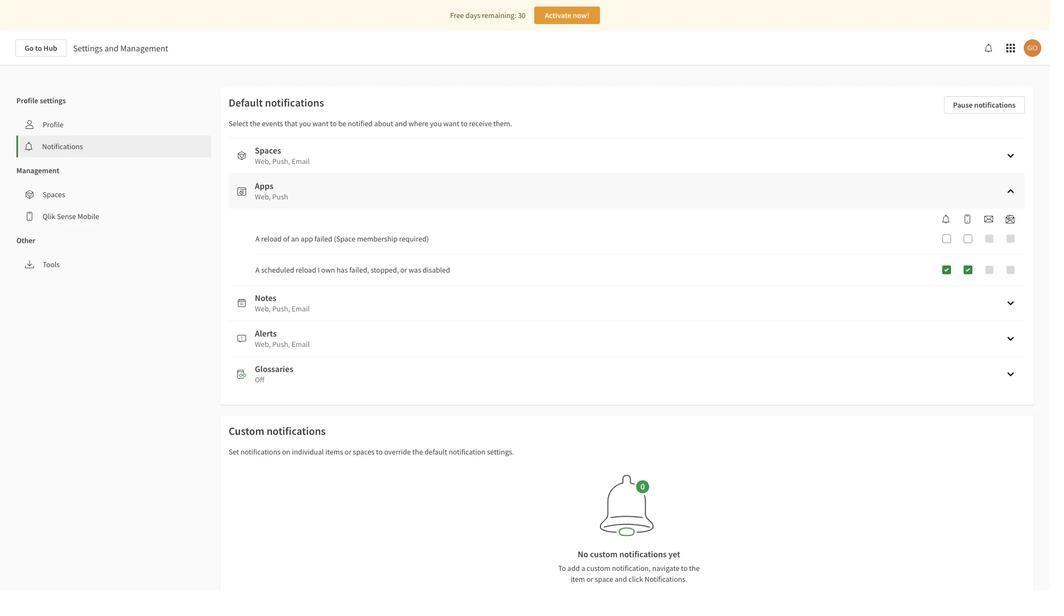 Task type: locate. For each thing, give the bounding box(es) containing it.
spaces
[[255, 145, 281, 156], [43, 190, 65, 200]]

notifications for pause
[[974, 100, 1016, 110]]

or right items
[[345, 447, 351, 457]]

0 vertical spatial and
[[104, 43, 119, 54]]

you
[[299, 119, 311, 129], [430, 119, 442, 129]]

3 web, from the top
[[255, 304, 271, 314]]

notifications inside button
[[974, 100, 1016, 110]]

1 vertical spatial or
[[345, 447, 351, 457]]

web, up apps
[[255, 156, 271, 166]]

to right spaces
[[376, 447, 383, 457]]

web, inside notes web, push, email
[[255, 304, 271, 314]]

days
[[466, 10, 480, 20]]

to
[[35, 43, 42, 53], [330, 119, 337, 129], [461, 119, 468, 129], [376, 447, 383, 457], [681, 564, 688, 574]]

push, inside notes web, push, email
[[272, 304, 290, 314]]

push,
[[272, 156, 290, 166], [272, 304, 290, 314], [272, 340, 290, 350]]

a for a scheduled reload i own has failed, stopped, or was disabled
[[255, 265, 260, 275]]

2 vertical spatial the
[[689, 564, 700, 574]]

pause
[[953, 100, 973, 110]]

30
[[518, 10, 526, 20]]

to right navigate
[[681, 564, 688, 574]]

spaces up qlik
[[43, 190, 65, 200]]

mobile
[[78, 212, 99, 222]]

0 vertical spatial push,
[[272, 156, 290, 166]]

custom
[[590, 549, 618, 560], [587, 564, 610, 574]]

push, inside 'spaces web, push, email'
[[272, 156, 290, 166]]

1 horizontal spatial management
[[120, 43, 168, 54]]

web, inside 'spaces web, push, email'
[[255, 156, 271, 166]]

2 web, from the top
[[255, 192, 271, 202]]

1 vertical spatial spaces
[[43, 190, 65, 200]]

1 vertical spatial reload
[[296, 265, 316, 275]]

push, down notes
[[272, 304, 290, 314]]

a for a reload of an app failed (space membership required)
[[255, 234, 260, 244]]

the right navigate
[[689, 564, 700, 574]]

1 horizontal spatial or
[[400, 265, 407, 275]]

the
[[250, 119, 260, 129], [412, 447, 423, 457], [689, 564, 700, 574]]

set notifications on individual items or spaces to override the default notification settings.
[[229, 447, 514, 457]]

alerts
[[255, 328, 277, 339]]

settings
[[73, 43, 103, 54]]

custom
[[229, 425, 264, 438]]

notifications up "notification," on the bottom right
[[619, 549, 667, 560]]

notifications up "that"
[[265, 96, 324, 110]]

events
[[262, 119, 283, 129]]

want left receive
[[443, 119, 459, 129]]

0 horizontal spatial reload
[[261, 234, 282, 244]]

profile link
[[16, 114, 211, 136]]

email up the glossaries
[[292, 340, 310, 350]]

0 vertical spatial spaces
[[255, 145, 281, 156]]

1 vertical spatial management
[[16, 166, 59, 176]]

custom right no
[[590, 549, 618, 560]]

email inside alerts web, push, email
[[292, 340, 310, 350]]

1 horizontal spatial spaces
[[255, 145, 281, 156]]

management
[[120, 43, 168, 54], [16, 166, 59, 176]]

and left click at the right bottom of page
[[615, 575, 627, 585]]

2 vertical spatial email
[[292, 340, 310, 350]]

1 email from the top
[[292, 156, 310, 166]]

be
[[338, 119, 346, 129]]

1 horizontal spatial want
[[443, 119, 459, 129]]

email
[[292, 156, 310, 166], [292, 304, 310, 314], [292, 340, 310, 350]]

0 vertical spatial profile
[[16, 96, 38, 106]]

and right about
[[395, 119, 407, 129]]

0 vertical spatial or
[[400, 265, 407, 275]]

sense
[[57, 212, 76, 222]]

want
[[313, 119, 329, 129], [443, 119, 459, 129]]

notifications bundled in a daily email digest image
[[1006, 215, 1015, 224]]

0 horizontal spatial you
[[299, 119, 311, 129]]

0 vertical spatial management
[[120, 43, 168, 54]]

select the events that you want to be notified about and where you want to receive them.
[[229, 119, 512, 129]]

2 push, from the top
[[272, 304, 290, 314]]

notifications.
[[645, 575, 687, 585]]

to inside no custom notifications yet to add a custom notification, navigate to the item or space and click notifications.
[[681, 564, 688, 574]]

yet
[[668, 549, 680, 560]]

1 horizontal spatial profile
[[43, 120, 64, 130]]

web,
[[255, 156, 271, 166], [255, 192, 271, 202], [255, 304, 271, 314], [255, 340, 271, 350]]

profile for profile
[[43, 120, 64, 130]]

2 a from the top
[[255, 265, 260, 275]]

4 web, from the top
[[255, 340, 271, 350]]

0 vertical spatial a
[[255, 234, 260, 244]]

item
[[571, 575, 585, 585]]

notifications down the custom
[[241, 447, 281, 457]]

a scheduled reload i own has failed, stopped, or was disabled
[[255, 265, 450, 275]]

want left be
[[313, 119, 329, 129]]

push, inside alerts web, push, email
[[272, 340, 290, 350]]

on
[[282, 447, 290, 457]]

0 vertical spatial email
[[292, 156, 310, 166]]

notifications bundled in a daily email digest element
[[1001, 215, 1019, 224]]

to
[[558, 564, 566, 574]]

push notifications in qlik sense mobile image
[[963, 215, 972, 224]]

web, down apps
[[255, 192, 271, 202]]

notifications right pause
[[974, 100, 1016, 110]]

tools
[[43, 260, 60, 270]]

notifications when using qlik sense in a browser element
[[937, 215, 955, 224]]

push, up apps
[[272, 156, 290, 166]]

default
[[425, 447, 447, 457]]

1 want from the left
[[313, 119, 329, 129]]

and
[[104, 43, 119, 54], [395, 119, 407, 129], [615, 575, 627, 585]]

the left default
[[412, 447, 423, 457]]

custom up space at the right bottom of page
[[587, 564, 610, 574]]

email inside notes web, push, email
[[292, 304, 310, 314]]

web, down notes
[[255, 304, 271, 314]]

email inside 'spaces web, push, email'
[[292, 156, 310, 166]]

a left of
[[255, 234, 260, 244]]

web, for alerts
[[255, 340, 271, 350]]

alerts web, push, email
[[255, 328, 310, 350]]

notifications up on at the bottom
[[267, 425, 326, 438]]

notifications when using qlik sense in a browser image
[[942, 215, 951, 224]]

email for notes
[[292, 304, 310, 314]]

1 vertical spatial and
[[395, 119, 407, 129]]

0 vertical spatial the
[[250, 119, 260, 129]]

web, down alerts
[[255, 340, 271, 350]]

notes web, push, email
[[255, 293, 310, 314]]

activate now!
[[545, 10, 589, 20]]

or right "item" at the right
[[587, 575, 593, 585]]

1 vertical spatial profile
[[43, 120, 64, 130]]

or left was
[[400, 265, 407, 275]]

2 vertical spatial push,
[[272, 340, 290, 350]]

to left receive
[[461, 119, 468, 129]]

0 horizontal spatial the
[[250, 119, 260, 129]]

1 a from the top
[[255, 234, 260, 244]]

notifications sent to your email image
[[985, 215, 993, 224]]

activate
[[545, 10, 571, 20]]

you right "that"
[[299, 119, 311, 129]]

qlik sense mobile
[[43, 212, 99, 222]]

profile left the settings in the top left of the page
[[16, 96, 38, 106]]

notified
[[348, 119, 373, 129]]

required)
[[399, 234, 429, 244]]

go to hub link
[[15, 39, 66, 57]]

click
[[629, 575, 643, 585]]

notifications for default
[[265, 96, 324, 110]]

membership
[[357, 234, 398, 244]]

pause notifications
[[953, 100, 1016, 110]]

reload
[[261, 234, 282, 244], [296, 265, 316, 275]]

2 horizontal spatial and
[[615, 575, 627, 585]]

3 email from the top
[[292, 340, 310, 350]]

push, down alerts
[[272, 340, 290, 350]]

go
[[25, 43, 34, 53]]

reload left i
[[296, 265, 316, 275]]

0 horizontal spatial profile
[[16, 96, 38, 106]]

spaces down events
[[255, 145, 281, 156]]

web, inside apps web, push
[[255, 192, 271, 202]]

1 horizontal spatial you
[[430, 119, 442, 129]]

receive
[[469, 119, 492, 129]]

activate now! link
[[534, 7, 600, 24]]

1 horizontal spatial reload
[[296, 265, 316, 275]]

spaces web, push, email
[[255, 145, 310, 166]]

settings.
[[487, 447, 514, 457]]

2 vertical spatial and
[[615, 575, 627, 585]]

a reload of an app failed (space membership required)
[[255, 234, 429, 244]]

now!
[[573, 10, 589, 20]]

reload left of
[[261, 234, 282, 244]]

an
[[291, 234, 299, 244]]

you right where
[[430, 119, 442, 129]]

2 horizontal spatial the
[[689, 564, 700, 574]]

or
[[400, 265, 407, 275], [345, 447, 351, 457], [587, 575, 593, 585]]

1 vertical spatial push,
[[272, 304, 290, 314]]

default notifications
[[229, 96, 324, 110]]

1 vertical spatial custom
[[587, 564, 610, 574]]

a
[[581, 564, 585, 574]]

spaces inside 'spaces web, push, email'
[[255, 145, 281, 156]]

email up alerts web, push, email
[[292, 304, 310, 314]]

push notifications in qlik sense mobile element
[[959, 215, 976, 224]]

0 horizontal spatial spaces
[[43, 190, 65, 200]]

profile up notifications
[[43, 120, 64, 130]]

spaces for spaces
[[43, 190, 65, 200]]

and right settings
[[104, 43, 119, 54]]

web, inside alerts web, push, email
[[255, 340, 271, 350]]

qlik sense mobile link
[[16, 206, 211, 228]]

2 vertical spatial or
[[587, 575, 593, 585]]

override
[[384, 447, 411, 457]]

profile inside profile link
[[43, 120, 64, 130]]

0 horizontal spatial want
[[313, 119, 329, 129]]

2 horizontal spatial or
[[587, 575, 593, 585]]

email down "that"
[[292, 156, 310, 166]]

notifications
[[42, 142, 83, 152]]

1 web, from the top
[[255, 156, 271, 166]]

own
[[321, 265, 335, 275]]

1 push, from the top
[[272, 156, 290, 166]]

0 horizontal spatial and
[[104, 43, 119, 54]]

default
[[229, 96, 263, 110]]

remaining:
[[482, 10, 516, 20]]

web, for notes
[[255, 304, 271, 314]]

1 vertical spatial the
[[412, 447, 423, 457]]

1 vertical spatial a
[[255, 265, 260, 275]]

1 vertical spatial email
[[292, 304, 310, 314]]

web, for apps
[[255, 192, 271, 202]]

a left scheduled
[[255, 265, 260, 275]]

the right select
[[250, 119, 260, 129]]

3 push, from the top
[[272, 340, 290, 350]]

2 email from the top
[[292, 304, 310, 314]]



Task type: vqa. For each thing, say whether or not it's contained in the screenshot.
Push, to the bottom
yes



Task type: describe. For each thing, give the bounding box(es) containing it.
1 horizontal spatial and
[[395, 119, 407, 129]]

push
[[272, 192, 288, 202]]

of
[[283, 234, 290, 244]]

2 you from the left
[[430, 119, 442, 129]]

and inside no custom notifications yet to add a custom notification, navigate to the item or space and click notifications.
[[615, 575, 627, 585]]

settings
[[40, 96, 66, 106]]

web, for spaces
[[255, 156, 271, 166]]

space
[[595, 575, 613, 585]]

set
[[229, 447, 239, 457]]

glossaries off
[[255, 364, 293, 385]]

push, for alerts
[[272, 340, 290, 350]]

2 want from the left
[[443, 119, 459, 129]]

gary orlando image
[[1024, 39, 1041, 57]]

to left be
[[330, 119, 337, 129]]

items
[[325, 447, 343, 457]]

0 horizontal spatial or
[[345, 447, 351, 457]]

spaces link
[[16, 184, 211, 206]]

notifications for set
[[241, 447, 281, 457]]

the inside no custom notifications yet to add a custom notification, navigate to the item or space and click notifications.
[[689, 564, 700, 574]]

notifications link
[[18, 136, 211, 158]]

profile settings
[[16, 96, 66, 106]]

or inside no custom notifications yet to add a custom notification, navigate to the item or space and click notifications.
[[587, 575, 593, 585]]

notes
[[255, 293, 276, 304]]

glossaries
[[255, 364, 293, 375]]

select
[[229, 119, 248, 129]]

other
[[16, 236, 35, 246]]

email for spaces
[[292, 156, 310, 166]]

no
[[578, 549, 588, 560]]

push, for notes
[[272, 304, 290, 314]]

individual
[[292, 447, 324, 457]]

free
[[450, 10, 464, 20]]

navigate
[[652, 564, 680, 574]]

0 vertical spatial reload
[[261, 234, 282, 244]]

notifications inside no custom notifications yet to add a custom notification, navigate to the item or space and click notifications.
[[619, 549, 667, 560]]

failed,
[[349, 265, 369, 275]]

notification,
[[612, 564, 651, 574]]

spaces
[[353, 447, 375, 457]]

app
[[301, 234, 313, 244]]

0 horizontal spatial management
[[16, 166, 59, 176]]

add
[[568, 564, 580, 574]]

settings and management
[[73, 43, 168, 54]]

(space
[[334, 234, 355, 244]]

was
[[409, 265, 421, 275]]

custom notifications
[[229, 425, 326, 438]]

tools link
[[16, 254, 211, 276]]

email for alerts
[[292, 340, 310, 350]]

where
[[409, 119, 428, 129]]

off
[[255, 375, 264, 385]]

pause notifications button
[[944, 96, 1025, 114]]

has
[[337, 265, 348, 275]]

qlik
[[43, 212, 55, 222]]

apps web, push
[[255, 180, 288, 202]]

to right 'go'
[[35, 43, 42, 53]]

1 you from the left
[[299, 119, 311, 129]]

disabled
[[423, 265, 450, 275]]

apps
[[255, 180, 273, 191]]

0 vertical spatial custom
[[590, 549, 618, 560]]

hub
[[44, 43, 57, 53]]

that
[[284, 119, 298, 129]]

stopped,
[[371, 265, 399, 275]]

failed
[[315, 234, 332, 244]]

about
[[374, 119, 393, 129]]

1 horizontal spatial the
[[412, 447, 423, 457]]

i
[[318, 265, 320, 275]]

them.
[[493, 119, 512, 129]]

notifications for custom
[[267, 425, 326, 438]]

push, for spaces
[[272, 156, 290, 166]]

free days remaining: 30
[[450, 10, 526, 20]]

spaces for spaces web, push, email
[[255, 145, 281, 156]]

notification
[[449, 447, 486, 457]]

profile for profile settings
[[16, 96, 38, 106]]

go to hub
[[25, 43, 57, 53]]

scheduled
[[261, 265, 294, 275]]

no custom notifications yet to add a custom notification, navigate to the item or space and click notifications.
[[558, 549, 700, 585]]

notifications sent to your email element
[[980, 215, 998, 224]]



